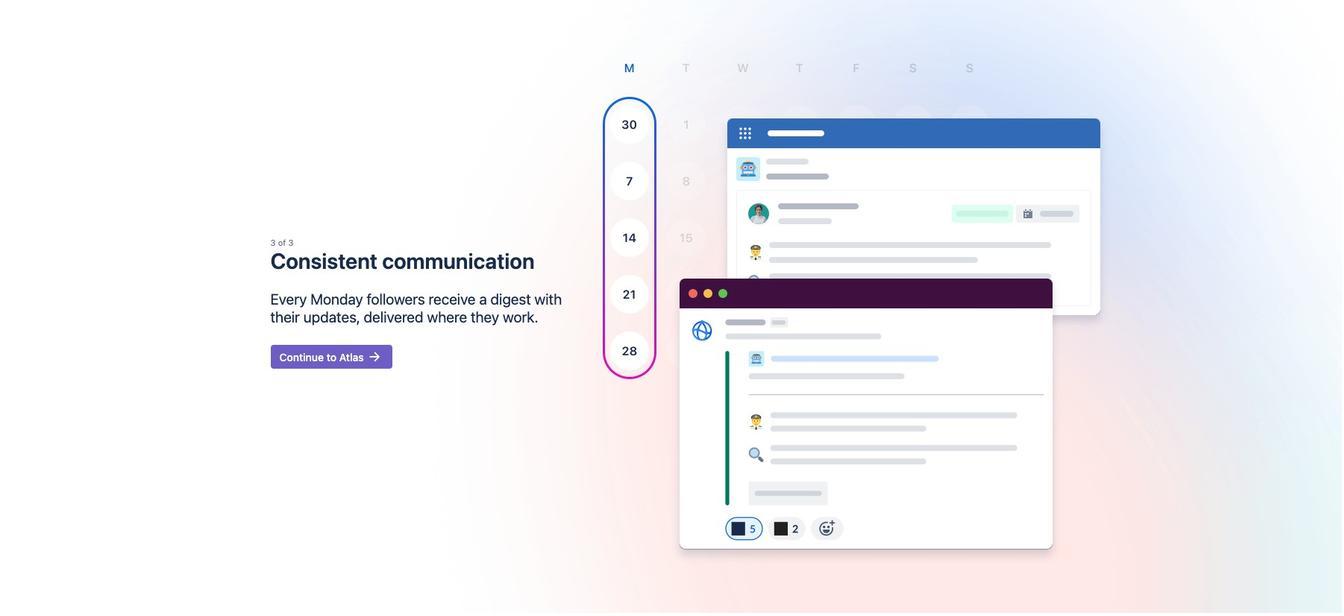 Task type: locate. For each thing, give the bounding box(es) containing it.
2 3 from the left
[[288, 238, 293, 248]]

0 horizontal spatial 3
[[270, 238, 276, 248]]

3 right "of"
[[288, 238, 293, 248]]

3 left "of"
[[270, 238, 276, 248]]

1 horizontal spatial 3
[[288, 238, 293, 248]]

delivered
[[364, 309, 423, 326]]

atlas
[[339, 351, 364, 364]]

with
[[535, 291, 562, 308]]

to
[[327, 351, 337, 364]]

3
[[270, 238, 276, 248], [288, 238, 293, 248]]

a
[[479, 291, 487, 308]]

continue to atlas button
[[270, 345, 392, 369]]

communication
[[382, 248, 535, 274]]



Task type: describe. For each thing, give the bounding box(es) containing it.
their
[[270, 309, 300, 326]]

3 of 3 consistent communication
[[270, 238, 535, 274]]

of
[[278, 238, 286, 248]]

they
[[471, 309, 499, 326]]

where
[[427, 309, 467, 326]]

consistent
[[270, 248, 378, 274]]

1 3 from the left
[[270, 238, 276, 248]]

monday
[[310, 291, 363, 308]]

receive
[[429, 291, 476, 308]]

followers
[[367, 291, 425, 308]]

digest
[[491, 291, 531, 308]]

updates,
[[303, 309, 360, 326]]

work.
[[503, 309, 538, 326]]

every
[[270, 291, 307, 308]]

every monday followers receive a digest with their updates, delivered where they work.
[[270, 291, 562, 326]]

continue
[[279, 351, 324, 364]]

continue to atlas
[[279, 351, 364, 364]]



Task type: vqa. For each thing, say whether or not it's contained in the screenshot.
Goal icon
no



